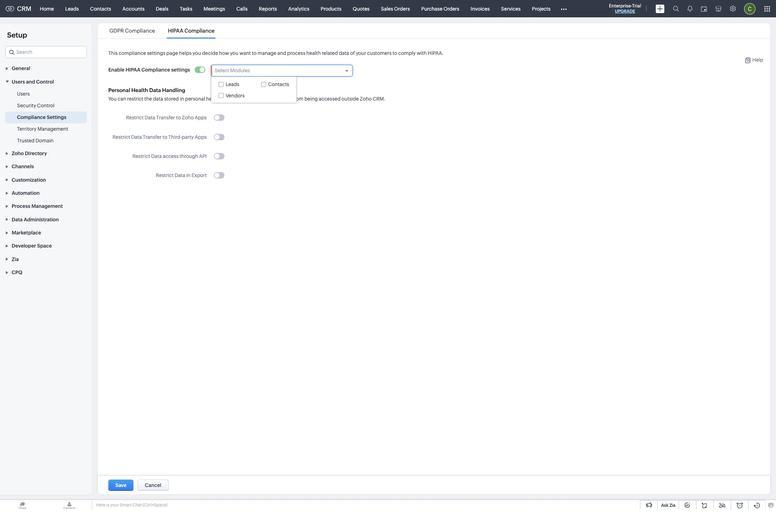 Task type: locate. For each thing, give the bounding box(es) containing it.
restrict for restrict data transfer to third-party apps
[[113, 134, 130, 140]]

settings
[[147, 50, 166, 56], [171, 67, 190, 73]]

the
[[145, 96, 152, 102]]

enterprise-
[[610, 3, 633, 9]]

0 horizontal spatial your
[[110, 503, 119, 508]]

users for users and control
[[12, 79, 25, 85]]

your inside personal health data handling you can restrict the data stored in personal health fields marked in your modules, from being accessed outside zoho crm.
[[259, 96, 270, 102]]

control up compliance settings
[[37, 103, 54, 108]]

security control
[[17, 103, 54, 108]]

1 apps from the top
[[195, 115, 207, 121]]

zia right ask
[[670, 503, 676, 508]]

accounts
[[123, 6, 145, 12]]

your left modules,
[[259, 96, 270, 102]]

1 vertical spatial health
[[206, 96, 221, 102]]

orders inside purchase orders link
[[444, 6, 460, 12]]

management up "data administration" dropdown button at top
[[31, 204, 63, 209]]

process
[[12, 204, 30, 209]]

in right stored
[[180, 96, 184, 102]]

1 vertical spatial zia
[[670, 503, 676, 508]]

zia
[[12, 257, 19, 262], [670, 503, 676, 508]]

party
[[182, 134, 194, 140]]

apps right party
[[195, 134, 207, 140]]

0 vertical spatial management
[[38, 126, 68, 132]]

here
[[96, 503, 105, 508]]

transfer down stored
[[156, 115, 175, 121]]

restrict for restrict data access through api
[[133, 153, 150, 159]]

transfer left third-
[[143, 134, 162, 140]]

restrict data in export
[[156, 173, 207, 178]]

projects link
[[527, 0, 557, 17]]

0 vertical spatial hipaa
[[168, 28, 184, 34]]

users and control button
[[0, 75, 92, 88]]

you right "helps"
[[193, 50, 201, 56]]

restrict data transfer to zoho apps
[[126, 115, 207, 121]]

in left the export
[[186, 173, 191, 178]]

0 horizontal spatial contacts
[[90, 6, 111, 12]]

modules,
[[271, 96, 292, 102]]

1 vertical spatial apps
[[195, 134, 207, 140]]

1 horizontal spatial you
[[230, 50, 239, 56]]

ask zia
[[662, 503, 676, 508]]

chats image
[[0, 501, 45, 510]]

zoho up party
[[182, 115, 194, 121]]

1 orders from the left
[[395, 6, 410, 12]]

zoho left crm. in the left of the page
[[360, 96, 372, 102]]

0 horizontal spatial health
[[206, 96, 221, 102]]

gdpr compliance
[[110, 28, 155, 34]]

sales
[[381, 6, 394, 12]]

analytics link
[[283, 0, 315, 17]]

0 horizontal spatial zia
[[12, 257, 19, 262]]

zoho inside personal health data handling you can restrict the data stored in personal health fields marked in your modules, from being accessed outside zoho crm.
[[360, 96, 372, 102]]

0 vertical spatial apps
[[195, 115, 207, 121]]

this compliance settings page helps you decide how you want to manage and process health related data of your customers to comply with hipaa.
[[108, 50, 444, 56]]

channels button
[[0, 160, 92, 173]]

1 vertical spatial management
[[31, 204, 63, 209]]

management for territory management
[[38, 126, 68, 132]]

your
[[356, 50, 367, 56], [259, 96, 270, 102], [110, 503, 119, 508]]

sales orders link
[[376, 0, 416, 17]]

enable
[[108, 67, 125, 73]]

you
[[108, 96, 117, 102]]

orders inside sales orders link
[[395, 6, 410, 12]]

personal
[[108, 87, 130, 93]]

compliance down page
[[142, 67, 170, 73]]

stored
[[164, 96, 179, 102]]

transfer for zoho
[[156, 115, 175, 121]]

2 vertical spatial your
[[110, 503, 119, 508]]

0 horizontal spatial zoho
[[12, 151, 24, 156]]

can
[[118, 96, 126, 102]]

users and control region
[[0, 88, 92, 147]]

profile image
[[745, 3, 756, 14]]

2 horizontal spatial zoho
[[360, 96, 372, 102]]

zoho directory button
[[0, 147, 92, 160]]

related
[[322, 50, 338, 56]]

None field
[[5, 46, 87, 58]]

upgrade
[[616, 9, 636, 14]]

create menu image
[[656, 4, 665, 13]]

settings down "helps"
[[171, 67, 190, 73]]

and
[[278, 50, 287, 56], [26, 79, 35, 85]]

tasks link
[[174, 0, 198, 17]]

management inside the process management dropdown button
[[31, 204, 63, 209]]

cpq
[[12, 270, 22, 275]]

crm link
[[6, 5, 31, 12]]

in right marked
[[254, 96, 258, 102]]

data right the the
[[153, 96, 163, 102]]

0 horizontal spatial and
[[26, 79, 35, 85]]

export
[[192, 173, 207, 178]]

data
[[339, 50, 350, 56], [153, 96, 163, 102]]

to
[[252, 50, 257, 56], [393, 50, 398, 56], [176, 115, 181, 121], [163, 134, 168, 140]]

0 horizontal spatial hipaa
[[126, 67, 141, 73]]

hipaa up page
[[168, 28, 184, 34]]

2 orders from the left
[[444, 6, 460, 12]]

hipaa right enable
[[126, 67, 141, 73]]

0 horizontal spatial in
[[180, 96, 184, 102]]

data inside dropdown button
[[12, 217, 23, 223]]

products link
[[315, 0, 347, 17]]

0 vertical spatial contacts
[[90, 6, 111, 12]]

data inside personal health data handling you can restrict the data stored in personal health fields marked in your modules, from being accessed outside zoho crm.
[[149, 87, 161, 93]]

administration
[[24, 217, 59, 223]]

2 vertical spatial zoho
[[12, 151, 24, 156]]

save button
[[108, 480, 134, 491]]

developer space button
[[0, 239, 92, 253]]

0 horizontal spatial you
[[193, 50, 201, 56]]

signals image
[[688, 6, 693, 12]]

0 vertical spatial your
[[356, 50, 367, 56]]

1 vertical spatial and
[[26, 79, 35, 85]]

leads right home
[[65, 6, 79, 12]]

0 vertical spatial zoho
[[360, 96, 372, 102]]

customization
[[12, 177, 46, 183]]

health left related
[[307, 50, 321, 56]]

orders
[[395, 6, 410, 12], [444, 6, 460, 12]]

contacts up gdpr
[[90, 6, 111, 12]]

trial
[[633, 3, 642, 9]]

access
[[163, 153, 179, 159]]

management down settings
[[38, 126, 68, 132]]

your right of
[[356, 50, 367, 56]]

2 horizontal spatial your
[[356, 50, 367, 56]]

0 horizontal spatial leads
[[65, 6, 79, 12]]

home link
[[34, 0, 60, 17]]

automation
[[12, 190, 40, 196]]

1 vertical spatial your
[[259, 96, 270, 102]]

contacts up modules,
[[268, 82, 289, 87]]

customers
[[368, 50, 392, 56]]

0 horizontal spatial data
[[153, 96, 163, 102]]

contacts
[[90, 6, 111, 12], [268, 82, 289, 87]]

health
[[307, 50, 321, 56], [206, 96, 221, 102]]

1 horizontal spatial health
[[307, 50, 321, 56]]

purchase orders link
[[416, 0, 466, 17]]

zia inside zia dropdown button
[[12, 257, 19, 262]]

compliance down security control
[[17, 114, 46, 120]]

data for restrict data transfer to third-party apps
[[131, 134, 142, 140]]

contacts image
[[47, 501, 92, 510]]

1 horizontal spatial your
[[259, 96, 270, 102]]

settings left page
[[147, 50, 166, 56]]

meetings
[[204, 6, 225, 12]]

you right how
[[230, 50, 239, 56]]

cpq button
[[0, 266, 92, 279]]

zoho up channels
[[12, 151, 24, 156]]

here is your smart chat (ctrl+space)
[[96, 503, 168, 508]]

tasks
[[180, 6, 193, 12]]

orders for purchase orders
[[444, 6, 460, 12]]

1 vertical spatial data
[[153, 96, 163, 102]]

being
[[305, 96, 318, 102]]

1 horizontal spatial settings
[[171, 67, 190, 73]]

gdpr compliance link
[[108, 28, 156, 34]]

control down "general" "dropdown button"
[[36, 79, 54, 85]]

domain
[[36, 138, 54, 143]]

users up users link
[[12, 79, 25, 85]]

hipaa.
[[428, 50, 444, 56]]

health left fields
[[206, 96, 221, 102]]

0 vertical spatial transfer
[[156, 115, 175, 121]]

projects
[[533, 6, 551, 12]]

users inside dropdown button
[[12, 79, 25, 85]]

cancel button
[[138, 480, 169, 491]]

hipaa
[[168, 28, 184, 34], [126, 67, 141, 73]]

transfer
[[156, 115, 175, 121], [143, 134, 162, 140]]

users inside region
[[17, 91, 30, 97]]

services
[[502, 6, 521, 12]]

1 vertical spatial contacts
[[268, 82, 289, 87]]

fields
[[222, 96, 234, 102]]

management
[[38, 126, 68, 132], [31, 204, 63, 209]]

0 vertical spatial zia
[[12, 257, 19, 262]]

0 vertical spatial and
[[278, 50, 287, 56]]

create menu element
[[652, 0, 670, 17]]

data administration
[[12, 217, 59, 223]]

leads up vendors
[[226, 82, 240, 87]]

1 vertical spatial users
[[17, 91, 30, 97]]

1 vertical spatial control
[[37, 103, 54, 108]]

helps
[[179, 50, 192, 56]]

1 you from the left
[[193, 50, 201, 56]]

1 vertical spatial leads
[[226, 82, 240, 87]]

1 vertical spatial hipaa
[[126, 67, 141, 73]]

management for process management
[[31, 204, 63, 209]]

transfer for third-
[[143, 134, 162, 140]]

orders right sales
[[395, 6, 410, 12]]

zia up cpq
[[12, 257, 19, 262]]

1 vertical spatial transfer
[[143, 134, 162, 140]]

process management button
[[0, 200, 92, 213]]

save
[[116, 483, 127, 488]]

1 horizontal spatial orders
[[444, 6, 460, 12]]

management inside 'territory management' link
[[38, 126, 68, 132]]

crm
[[17, 5, 31, 12]]

1 horizontal spatial leads
[[226, 82, 240, 87]]

data left of
[[339, 50, 350, 56]]

to right want
[[252, 50, 257, 56]]

users
[[12, 79, 25, 85], [17, 91, 30, 97]]

quotes link
[[347, 0, 376, 17]]

your right is
[[110, 503, 119, 508]]

gdpr
[[110, 28, 124, 34]]

and left process
[[278, 50, 287, 56]]

compliance down accounts
[[125, 28, 155, 34]]

users link
[[17, 90, 30, 97]]

restrict
[[127, 96, 144, 102]]

0 horizontal spatial settings
[[147, 50, 166, 56]]

orders right purchase at the top of the page
[[444, 6, 460, 12]]

0 vertical spatial users
[[12, 79, 25, 85]]

0 vertical spatial control
[[36, 79, 54, 85]]

and up users link
[[26, 79, 35, 85]]

territory management link
[[17, 125, 68, 132]]

1 horizontal spatial contacts
[[268, 82, 289, 87]]

users and control
[[12, 79, 54, 85]]

and inside dropdown button
[[26, 79, 35, 85]]

is
[[106, 503, 109, 508]]

0 horizontal spatial orders
[[395, 6, 410, 12]]

restrict
[[126, 115, 144, 121], [113, 134, 130, 140], [133, 153, 150, 159], [156, 173, 174, 178]]

0 vertical spatial data
[[339, 50, 350, 56]]

users up security
[[17, 91, 30, 97]]

how
[[219, 50, 229, 56]]

apps down personal
[[195, 115, 207, 121]]

1 horizontal spatial zoho
[[182, 115, 194, 121]]



Task type: describe. For each thing, give the bounding box(es) containing it.
reports
[[259, 6, 277, 12]]

2 apps from the top
[[195, 134, 207, 140]]

to up third-
[[176, 115, 181, 121]]

enable hipaa compliance settings
[[108, 67, 190, 73]]

this
[[108, 50, 118, 56]]

developer
[[12, 243, 36, 249]]

profile element
[[741, 0, 761, 17]]

select modules
[[215, 68, 250, 73]]

signals element
[[684, 0, 698, 17]]

smart
[[120, 503, 132, 508]]

settings
[[47, 114, 66, 120]]

Other Modules field
[[557, 3, 572, 14]]

sales orders
[[381, 6, 410, 12]]

users for users
[[17, 91, 30, 97]]

to left comply
[[393, 50, 398, 56]]

1 vertical spatial zoho
[[182, 115, 194, 121]]

vendors
[[226, 93, 245, 98]]

deals
[[156, 6, 169, 12]]

trusted
[[17, 138, 35, 143]]

security
[[17, 103, 36, 108]]

Search text field
[[6, 46, 86, 58]]

0 vertical spatial leads
[[65, 6, 79, 12]]

automation button
[[0, 186, 92, 200]]

personal
[[185, 96, 205, 102]]

health
[[132, 87, 148, 93]]

1 horizontal spatial in
[[186, 173, 191, 178]]

1 vertical spatial settings
[[171, 67, 190, 73]]

2 horizontal spatial in
[[254, 96, 258, 102]]

developer space
[[12, 243, 52, 249]]

contacts link
[[85, 0, 117, 17]]

zia button
[[0, 253, 92, 266]]

leads link
[[60, 0, 85, 17]]

compliance inside users and control region
[[17, 114, 46, 120]]

general button
[[0, 62, 92, 75]]

accessed
[[319, 96, 341, 102]]

process
[[288, 50, 306, 56]]

trusted domain
[[17, 138, 54, 143]]

calls link
[[231, 0, 254, 17]]

api
[[199, 153, 207, 159]]

calendar image
[[702, 6, 708, 12]]

to left third-
[[163, 134, 168, 140]]

restrict data access through api
[[133, 153, 207, 159]]

manage
[[258, 50, 277, 56]]

enterprise-trial upgrade
[[610, 3, 642, 14]]

third-
[[169, 134, 182, 140]]

data inside personal health data handling you can restrict the data stored in personal health fields marked in your modules, from being accessed outside zoho crm.
[[153, 96, 163, 102]]

meetings link
[[198, 0, 231, 17]]

crm.
[[373, 96, 386, 102]]

outside
[[342, 96, 359, 102]]

of
[[351, 50, 355, 56]]

zoho directory
[[12, 151, 47, 156]]

zoho inside dropdown button
[[12, 151, 24, 156]]

marketplace
[[12, 230, 41, 236]]

deals link
[[150, 0, 174, 17]]

territory
[[17, 126, 37, 132]]

compliance up decide
[[185, 28, 215, 34]]

accounts link
[[117, 0, 150, 17]]

compliance
[[119, 50, 146, 56]]

control inside dropdown button
[[36, 79, 54, 85]]

through
[[180, 153, 198, 159]]

hipaa compliance
[[168, 28, 215, 34]]

from
[[293, 96, 304, 102]]

compliance settings
[[17, 114, 66, 120]]

restrict for restrict data transfer to zoho apps
[[126, 115, 144, 121]]

handling
[[162, 87, 185, 93]]

1 horizontal spatial and
[[278, 50, 287, 56]]

search image
[[674, 6, 680, 12]]

restrict for restrict data in export
[[156, 173, 174, 178]]

comply
[[399, 50, 416, 56]]

0 vertical spatial health
[[307, 50, 321, 56]]

2 you from the left
[[230, 50, 239, 56]]

marketplace button
[[0, 226, 92, 239]]

data administration button
[[0, 213, 92, 226]]

general
[[12, 66, 30, 71]]

data for restrict data transfer to zoho apps
[[145, 115, 155, 121]]

0 vertical spatial settings
[[147, 50, 166, 56]]

data for restrict data in export
[[175, 173, 185, 178]]

1 horizontal spatial hipaa
[[168, 28, 184, 34]]

control inside region
[[37, 103, 54, 108]]

data for restrict data access through api
[[151, 153, 162, 159]]

marked
[[235, 96, 253, 102]]

1 horizontal spatial zia
[[670, 503, 676, 508]]

modules
[[231, 68, 250, 73]]

1 horizontal spatial data
[[339, 50, 350, 56]]

customization button
[[0, 173, 92, 186]]

purchase
[[422, 6, 443, 12]]

help
[[753, 57, 764, 63]]

ask
[[662, 503, 669, 508]]

chat
[[133, 503, 142, 508]]

channels
[[12, 164, 34, 170]]

page
[[167, 50, 178, 56]]

search element
[[670, 0, 684, 17]]

orders for sales orders
[[395, 6, 410, 12]]

compliance settings link
[[17, 114, 66, 121]]

security control link
[[17, 102, 54, 109]]

health inside personal health data handling you can restrict the data stored in personal health fields marked in your modules, from being accessed outside zoho crm.
[[206, 96, 221, 102]]

personal health data handling you can restrict the data stored in personal health fields marked in your modules, from being accessed outside zoho crm.
[[108, 87, 386, 102]]

home
[[40, 6, 54, 12]]

purchase orders
[[422, 6, 460, 12]]



Task type: vqa. For each thing, say whether or not it's contained in the screenshot.
campaigns Link
no



